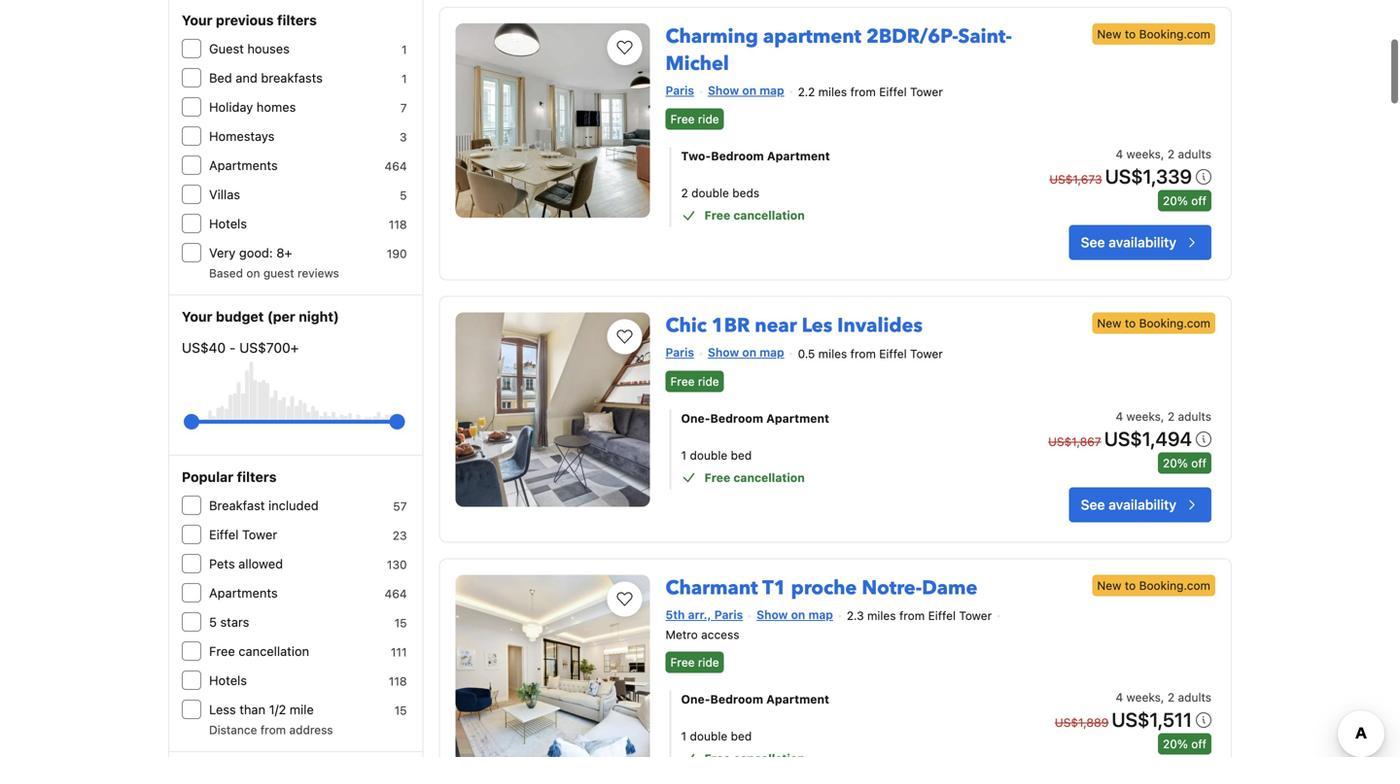 Task type: locate. For each thing, give the bounding box(es) containing it.
2 ride from the top
[[698, 375, 720, 388]]

free ride up two-
[[671, 113, 720, 126]]

bedroom up beds
[[711, 149, 764, 163]]

3 ride from the top
[[698, 656, 720, 670]]

, for chic 1br near les invalides
[[1161, 410, 1165, 423]]

20% for chic 1br near les invalides
[[1163, 457, 1189, 470]]

weeks for chic 1br near les invalides
[[1127, 410, 1161, 423]]

eiffel inside 2.3 miles from eiffel tower metro access
[[929, 610, 956, 623]]

2 vertical spatial to
[[1125, 579, 1136, 593]]

one- down metro
[[681, 693, 711, 707]]

breakfasts
[[261, 71, 323, 85]]

paris for charming apartment 2bdr/6p-saint- michel
[[666, 84, 695, 97]]

paris down michel
[[666, 84, 695, 97]]

0 vertical spatial 464
[[385, 160, 407, 173]]

one-bedroom apartment link for notre-
[[681, 691, 1010, 708]]

1 vertical spatial 20%
[[1163, 457, 1189, 470]]

2 hotels from the top
[[209, 674, 247, 688]]

2 vertical spatial free cancellation
[[209, 644, 309, 659]]

adults up the us$1,494 at the bottom of the page
[[1178, 410, 1212, 423]]

tower down invalides
[[911, 347, 943, 361]]

3 weeks from the top
[[1127, 691, 1161, 705]]

breakfast included
[[209, 499, 319, 513]]

2 vertical spatial ride
[[698, 656, 720, 670]]

booking.com for charmant t1 proche notre-dame
[[1140, 579, 1211, 593]]

2 weeks from the top
[[1127, 410, 1161, 423]]

2 your from the top
[[182, 309, 213, 325]]

4 up the us$1,494 at the bottom of the page
[[1116, 410, 1124, 423]]

ride down access in the right of the page
[[698, 656, 720, 670]]

0 vertical spatial 118
[[389, 218, 407, 232]]

2 for us$1,339
[[1168, 148, 1175, 161]]

2 20% from the top
[[1163, 457, 1189, 470]]

1 new to booking.com from the top
[[1098, 27, 1211, 41]]

on down 1br
[[743, 346, 757, 360]]

1 vertical spatial 15
[[395, 704, 407, 718]]

0 vertical spatial free ride
[[671, 113, 720, 126]]

arr.,
[[688, 608, 712, 622]]

0 vertical spatial one-bedroom apartment
[[681, 412, 830, 425]]

2 one- from the top
[[681, 693, 711, 707]]

weeks up us$1,511
[[1127, 691, 1161, 705]]

availability
[[1109, 235, 1177, 251], [1109, 497, 1177, 513]]

3 4 weeks , 2 adults from the top
[[1116, 691, 1212, 705]]

0 vertical spatial your
[[182, 12, 213, 28]]

1 vertical spatial see availability
[[1081, 497, 1177, 513]]

2 vertical spatial show
[[757, 608, 788, 622]]

tower
[[911, 85, 943, 99], [911, 347, 943, 361], [242, 528, 277, 542], [960, 610, 992, 623]]

20%
[[1163, 194, 1189, 208], [1163, 457, 1189, 470], [1163, 738, 1189, 751]]

see availability down the us$1,494 at the bottom of the page
[[1081, 497, 1177, 513]]

1 your from the top
[[182, 12, 213, 28]]

eiffel for 2.2 miles from eiffel tower
[[880, 85, 907, 99]]

less
[[209, 703, 236, 717]]

0 vertical spatial adults
[[1178, 148, 1212, 161]]

group
[[192, 407, 397, 438]]

20% off
[[1163, 194, 1207, 208], [1163, 457, 1207, 470], [1163, 738, 1207, 751]]

3 to from the top
[[1125, 579, 1136, 593]]

5 for 5 stars
[[209, 615, 217, 630]]

2 up the us$1,494 at the bottom of the page
[[1168, 410, 1175, 423]]

20% down us$1,339
[[1163, 194, 1189, 208]]

on left 2.2
[[743, 84, 757, 97]]

show down michel
[[708, 84, 739, 97]]

118 for your previous filters
[[389, 218, 407, 232]]

ride
[[698, 113, 720, 126], [698, 375, 720, 388], [698, 656, 720, 670]]

from inside 2.3 miles from eiffel tower metro access
[[900, 610, 925, 623]]

0 vertical spatial apartments
[[209, 158, 278, 173]]

0 vertical spatial 1 double bed
[[681, 449, 752, 462]]

1 vertical spatial adults
[[1178, 410, 1212, 423]]

1 hotels from the top
[[209, 216, 247, 231]]

0 vertical spatial one-
[[681, 412, 711, 425]]

1 availability from the top
[[1109, 235, 1177, 251]]

1 vertical spatial hotels
[[209, 674, 247, 688]]

2 vertical spatial off
[[1192, 738, 1207, 751]]

0 vertical spatial miles
[[819, 85, 847, 99]]

free ride
[[671, 113, 720, 126], [671, 375, 720, 388], [671, 656, 720, 670]]

20% down the us$1,494 at the bottom of the page
[[1163, 457, 1189, 470]]

new for charmant t1 proche notre-dame
[[1098, 579, 1122, 593]]

miles right 2.3
[[868, 610, 896, 623]]

one-bedroom apartment
[[681, 412, 830, 425], [681, 693, 830, 707]]

57
[[393, 500, 407, 514]]

one-bedroom apartment link down 2.3 miles from eiffel tower metro access
[[681, 691, 1010, 708]]

1 see availability from the top
[[1081, 235, 1177, 251]]

1 free ride from the top
[[671, 113, 720, 126]]

tower down the dame at bottom
[[960, 610, 992, 623]]

1 vertical spatial 464
[[385, 588, 407, 601]]

8+
[[276, 246, 292, 260]]

0 vertical spatial bedroom
[[711, 149, 764, 163]]

from for 2.2
[[851, 85, 876, 99]]

0 vertical spatial map
[[760, 84, 785, 97]]

distance
[[209, 724, 257, 737]]

show on map down 1br
[[708, 346, 785, 360]]

1 vertical spatial off
[[1192, 457, 1207, 470]]

to for charmant t1 proche notre-dame
[[1125, 579, 1136, 593]]

7
[[401, 101, 407, 115]]

464 down 3
[[385, 160, 407, 173]]

1 vertical spatial your
[[182, 309, 213, 325]]

hotels down villas
[[209, 216, 247, 231]]

see availability link down us$1,339
[[1070, 225, 1212, 260]]

map down near
[[760, 346, 785, 360]]

apartment down 2.2
[[767, 149, 830, 163]]

4 weeks , 2 adults up the us$1,494 at the bottom of the page
[[1116, 410, 1212, 423]]

2 20% off from the top
[[1163, 457, 1207, 470]]

adults
[[1178, 148, 1212, 161], [1178, 410, 1212, 423], [1178, 691, 1212, 705]]

2 one-bedroom apartment from the top
[[681, 693, 830, 707]]

notre-
[[862, 575, 922, 602]]

eiffel down the dame at bottom
[[929, 610, 956, 623]]

stars
[[220, 615, 249, 630]]

2 vertical spatial 4 weeks , 2 adults
[[1116, 691, 1212, 705]]

1 464 from the top
[[385, 160, 407, 173]]

apartment down 2.3 miles from eiffel tower metro access
[[767, 693, 830, 707]]

5 for 5
[[400, 189, 407, 202]]

1 adults from the top
[[1178, 148, 1212, 161]]

0 vertical spatial bed
[[731, 449, 752, 462]]

bedroom for apartment
[[711, 149, 764, 163]]

4 up us$1,339
[[1116, 148, 1124, 161]]

t1
[[763, 575, 787, 602]]

1 vertical spatial booking.com
[[1140, 317, 1211, 330]]

2 vertical spatial booking.com
[[1140, 579, 1211, 593]]

0.5 miles from eiffel tower
[[798, 347, 943, 361]]

2 118 from the top
[[389, 675, 407, 689]]

availability down us$1,339
[[1109, 235, 1177, 251]]

2 vertical spatial free ride
[[671, 656, 720, 670]]

2 apartment from the top
[[767, 412, 830, 425]]

tower for 2.2 miles from eiffel tower
[[911, 85, 943, 99]]

111
[[391, 646, 407, 660]]

3 new from the top
[[1098, 579, 1122, 593]]

free cancellation for invalides
[[705, 471, 805, 485]]

weeks up the us$1,494 at the bottom of the page
[[1127, 410, 1161, 423]]

filters
[[277, 12, 317, 28], [237, 469, 277, 485]]

miles right 0.5
[[819, 347, 848, 361]]

15 for less than 1/2 mile
[[395, 704, 407, 718]]

2 booking.com from the top
[[1140, 317, 1211, 330]]

2 for us$1,511
[[1168, 691, 1175, 705]]

show down 1br
[[708, 346, 739, 360]]

0 vertical spatial new
[[1098, 27, 1122, 41]]

1 vertical spatial cancellation
[[734, 471, 805, 485]]

1 15 from the top
[[395, 617, 407, 630]]

5 down 3
[[400, 189, 407, 202]]

, up us$1,339
[[1161, 148, 1165, 161]]

1 vertical spatial weeks
[[1127, 410, 1161, 423]]

paris up access in the right of the page
[[715, 608, 743, 622]]

1 20% from the top
[[1163, 194, 1189, 208]]

2 vertical spatial new to booking.com
[[1098, 579, 1211, 593]]

0 vertical spatial new to booking.com
[[1098, 27, 1211, 41]]

5
[[400, 189, 407, 202], [209, 615, 217, 630]]

2 vertical spatial 20%
[[1163, 738, 1189, 751]]

eiffel
[[880, 85, 907, 99], [880, 347, 907, 361], [209, 528, 239, 542], [929, 610, 956, 623]]

apartments
[[209, 158, 278, 173], [209, 586, 278, 601]]

show on map down t1 on the right bottom
[[757, 608, 834, 622]]

2 to from the top
[[1125, 317, 1136, 330]]

tower inside 2.3 miles from eiffel tower metro access
[[960, 610, 992, 623]]

1 vertical spatial new to booking.com
[[1098, 317, 1211, 330]]

ride up two-
[[698, 113, 720, 126]]

see availability link down the us$1,494 at the bottom of the page
[[1070, 488, 1212, 523]]

4 weeks , 2 adults for chic 1br near les invalides
[[1116, 410, 1212, 423]]

0 vertical spatial ride
[[698, 113, 720, 126]]

free cancellation for michel
[[705, 209, 805, 222]]

one-bedroom apartment link for les
[[681, 410, 1010, 427]]

guest
[[209, 41, 244, 56]]

1 vertical spatial filters
[[237, 469, 277, 485]]

show on map down michel
[[708, 84, 785, 97]]

double for charmant t1 proche notre-dame
[[690, 730, 728, 744]]

, up the us$1,494 at the bottom of the page
[[1161, 410, 1165, 423]]

charming apartment 2bdr/6p-saint-michel image
[[456, 23, 650, 218]]

us$40 - us$700+
[[182, 340, 299, 356]]

20% for charming apartment 2bdr/6p-saint- michel
[[1163, 194, 1189, 208]]

2 up us$1,339
[[1168, 148, 1175, 161]]

invalides
[[838, 313, 923, 340]]

ride down 1br
[[698, 375, 720, 388]]

2 off from the top
[[1192, 457, 1207, 470]]

1 vertical spatial 118
[[389, 675, 407, 689]]

1 4 from the top
[[1116, 148, 1124, 161]]

0 vertical spatial booking.com
[[1140, 27, 1211, 41]]

2 vertical spatial bedroom
[[711, 693, 764, 707]]

from down "notre-"
[[900, 610, 925, 623]]

us$1,867
[[1049, 435, 1102, 449]]

apartment down 0.5
[[767, 412, 830, 425]]

0 vertical spatial apartment
[[767, 149, 830, 163]]

one- for chic
[[681, 412, 711, 425]]

bedroom down access in the right of the page
[[711, 693, 764, 707]]

paris
[[666, 84, 695, 97], [666, 346, 695, 360], [715, 608, 743, 622]]

filters up houses
[[277, 12, 317, 28]]

1 vertical spatial paris
[[666, 346, 695, 360]]

1 vertical spatial miles
[[819, 347, 848, 361]]

2 adults from the top
[[1178, 410, 1212, 423]]

2 4 from the top
[[1116, 410, 1124, 423]]

0 vertical spatial hotels
[[209, 216, 247, 231]]

0 vertical spatial 20% off
[[1163, 194, 1207, 208]]

saint-
[[959, 23, 1013, 50]]

one-bedroom apartment down access in the right of the page
[[681, 693, 830, 707]]

5 left stars
[[209, 615, 217, 630]]

4 up us$1,511
[[1116, 691, 1124, 705]]

on down charmant t1 proche notre-dame
[[791, 608, 806, 622]]

1 vertical spatial 1 double bed
[[681, 730, 752, 744]]

1 vertical spatial one-bedroom apartment link
[[681, 691, 1010, 708]]

free ride down chic at the top
[[671, 375, 720, 388]]

on for charmant
[[791, 608, 806, 622]]

cancellation
[[734, 209, 805, 222], [734, 471, 805, 485], [239, 644, 309, 659]]

0 horizontal spatial 5
[[209, 615, 217, 630]]

2 vertical spatial weeks
[[1127, 691, 1161, 705]]

118 up 190
[[389, 218, 407, 232]]

2 464 from the top
[[385, 588, 407, 601]]

4 for chic 1br near les invalides
[[1116, 410, 1124, 423]]

new to booking.com for charmant t1 proche notre-dame
[[1098, 579, 1211, 593]]

show for charmant
[[757, 608, 788, 622]]

dame
[[922, 575, 978, 602]]

your
[[182, 12, 213, 28], [182, 309, 213, 325]]

0 vertical spatial off
[[1192, 194, 1207, 208]]

0 vertical spatial show
[[708, 84, 739, 97]]

see down us$1,867
[[1081, 497, 1106, 513]]

us$40
[[182, 340, 226, 356]]

2 vertical spatial miles
[[868, 610, 896, 623]]

0 vertical spatial one-bedroom apartment link
[[681, 410, 1010, 427]]

2 4 weeks , 2 adults from the top
[[1116, 410, 1212, 423]]

1 , from the top
[[1161, 148, 1165, 161]]

15 up 111
[[395, 617, 407, 630]]

off down us$1,339
[[1192, 194, 1207, 208]]

1 vertical spatial to
[[1125, 317, 1136, 330]]

weeks for charming apartment 2bdr/6p-saint- michel
[[1127, 148, 1161, 161]]

1
[[402, 43, 407, 56], [402, 72, 407, 86], [681, 449, 687, 462], [681, 730, 687, 744]]

1 apartment from the top
[[767, 149, 830, 163]]

distance from address
[[209, 724, 333, 737]]

charming apartment 2bdr/6p-saint- michel
[[666, 23, 1013, 77]]

464
[[385, 160, 407, 173], [385, 588, 407, 601]]

0 vertical spatial 4
[[1116, 148, 1124, 161]]

apartment
[[767, 149, 830, 163], [767, 412, 830, 425], [767, 693, 830, 707]]

1 to from the top
[[1125, 27, 1136, 41]]

2 up us$1,511
[[1168, 691, 1175, 705]]

1 vertical spatial 4
[[1116, 410, 1124, 423]]

1 vertical spatial ride
[[698, 375, 720, 388]]

1 vertical spatial 20% off
[[1163, 457, 1207, 470]]

apartments down homestays
[[209, 158, 278, 173]]

2 vertical spatial 20% off
[[1163, 738, 1207, 751]]

free
[[671, 113, 695, 126], [705, 209, 731, 222], [671, 375, 695, 388], [705, 471, 731, 485], [209, 644, 235, 659], [671, 656, 695, 670]]

one-bedroom apartment link down 0.5 miles from eiffel tower
[[681, 410, 1010, 427]]

one- down chic at the top
[[681, 412, 711, 425]]

map left 2.2
[[760, 84, 785, 97]]

,
[[1161, 148, 1165, 161], [1161, 410, 1165, 423], [1161, 691, 1165, 705]]

filters up the breakfast included
[[237, 469, 277, 485]]

show on map for apartment
[[708, 84, 785, 97]]

your for your budget (per night)
[[182, 309, 213, 325]]

20% off down us$1,511
[[1163, 738, 1207, 751]]

see availability link for chic 1br near les invalides
[[1070, 488, 1212, 523]]

, up us$1,511
[[1161, 691, 1165, 705]]

1 vertical spatial ,
[[1161, 410, 1165, 423]]

miles
[[819, 85, 847, 99], [819, 347, 848, 361], [868, 610, 896, 623]]

2 , from the top
[[1161, 410, 1165, 423]]

4 weeks , 2 adults for charming apartment 2bdr/6p-saint- michel
[[1116, 148, 1212, 161]]

20% down us$1,511
[[1163, 738, 1189, 751]]

double
[[692, 186, 729, 200], [690, 449, 728, 462], [690, 730, 728, 744]]

double for chic 1br near les invalides
[[690, 449, 728, 462]]

your up guest on the left of page
[[182, 12, 213, 28]]

1 horizontal spatial 5
[[400, 189, 407, 202]]

0 vertical spatial paris
[[666, 84, 695, 97]]

0 vertical spatial free cancellation
[[705, 209, 805, 222]]

miles inside 2.3 miles from eiffel tower metro access
[[868, 610, 896, 623]]

from down invalides
[[851, 347, 876, 361]]

off
[[1192, 194, 1207, 208], [1192, 457, 1207, 470], [1192, 738, 1207, 751]]

2 availability from the top
[[1109, 497, 1177, 513]]

on down very good: 8+
[[246, 267, 260, 280]]

1 vertical spatial 5
[[209, 615, 217, 630]]

20% off down us$1,339
[[1163, 194, 1207, 208]]

free ride down metro
[[671, 656, 720, 670]]

booking.com
[[1140, 27, 1211, 41], [1140, 317, 1211, 330], [1140, 579, 1211, 593]]

free ride for chic 1br near les invalides
[[671, 375, 720, 388]]

apartments down pets allowed
[[209, 586, 278, 601]]

1 one-bedroom apartment from the top
[[681, 412, 830, 425]]

2 see from the top
[[1081, 497, 1106, 513]]

0 vertical spatial show on map
[[708, 84, 785, 97]]

new to booking.com
[[1098, 27, 1211, 41], [1098, 317, 1211, 330], [1098, 579, 1211, 593]]

0 vertical spatial 5
[[400, 189, 407, 202]]

1 bed from the top
[[731, 449, 752, 462]]

1 weeks from the top
[[1127, 148, 1161, 161]]

on for charming
[[743, 84, 757, 97]]

23
[[393, 529, 407, 543]]

20% off down the us$1,494 at the bottom of the page
[[1163, 457, 1207, 470]]

bedroom
[[711, 149, 764, 163], [711, 412, 764, 425], [711, 693, 764, 707]]

eiffel down invalides
[[880, 347, 907, 361]]

adults for charming apartment 2bdr/6p-saint- michel
[[1178, 148, 1212, 161]]

very
[[209, 246, 236, 260]]

1 20% off from the top
[[1163, 194, 1207, 208]]

2 new from the top
[[1098, 317, 1122, 330]]

show on map for t1
[[757, 608, 834, 622]]

1 one- from the top
[[681, 412, 711, 425]]

0 horizontal spatial filters
[[237, 469, 277, 485]]

1 1 double bed from the top
[[681, 449, 752, 462]]

3 free ride from the top
[[671, 656, 720, 670]]

see availability down us$1,339
[[1081, 235, 1177, 251]]

chic 1br near les invalides link
[[666, 305, 923, 340]]

2 down two-
[[681, 186, 689, 200]]

2 see availability from the top
[[1081, 497, 1177, 513]]

to
[[1125, 27, 1136, 41], [1125, 317, 1136, 330], [1125, 579, 1136, 593]]

0 vertical spatial 20%
[[1163, 194, 1189, 208]]

bedroom down 1br
[[711, 412, 764, 425]]

15 down 111
[[395, 704, 407, 718]]

tower down 2bdr/6p-
[[911, 85, 943, 99]]

your up us$40
[[182, 309, 213, 325]]

bed for 1br
[[731, 449, 752, 462]]

eiffel down 2bdr/6p-
[[880, 85, 907, 99]]

map down charmant t1 proche notre-dame
[[809, 608, 834, 622]]

3 new to booking.com from the top
[[1098, 579, 1211, 593]]

off for charming apartment 2bdr/6p-saint- michel
[[1192, 194, 1207, 208]]

show
[[708, 84, 739, 97], [708, 346, 739, 360], [757, 608, 788, 622]]

availability down the us$1,494 at the bottom of the page
[[1109, 497, 1177, 513]]

see availability link for charming apartment 2bdr/6p-saint- michel
[[1070, 225, 1212, 260]]

2 see availability link from the top
[[1070, 488, 1212, 523]]

118
[[389, 218, 407, 232], [389, 675, 407, 689]]

1 vertical spatial see availability link
[[1070, 488, 1212, 523]]

2 vertical spatial 4
[[1116, 691, 1124, 705]]

miles right 2.2
[[819, 85, 847, 99]]

1 vertical spatial free cancellation
[[705, 471, 805, 485]]

adults up us$1,339
[[1178, 148, 1212, 161]]

paris down chic at the top
[[666, 346, 695, 360]]

2 vertical spatial adults
[[1178, 691, 1212, 705]]

two-bedroom apartment
[[681, 149, 830, 163]]

2 new to booking.com from the top
[[1098, 317, 1211, 330]]

1 vertical spatial show
[[708, 346, 739, 360]]

1 see from the top
[[1081, 235, 1106, 251]]

weeks up us$1,339
[[1127, 148, 1161, 161]]

tower up allowed
[[242, 528, 277, 542]]

2 vertical spatial ,
[[1161, 691, 1165, 705]]

1 new from the top
[[1098, 27, 1122, 41]]

0 vertical spatial cancellation
[[734, 209, 805, 222]]

us$700+
[[239, 340, 299, 356]]

2 1 double bed from the top
[[681, 730, 752, 744]]

2 vertical spatial apartment
[[767, 693, 830, 707]]

apartment for 1br
[[767, 412, 830, 425]]

0 vertical spatial to
[[1125, 27, 1136, 41]]

0 vertical spatial see availability
[[1081, 235, 1177, 251]]

1 vertical spatial 4 weeks , 2 adults
[[1116, 410, 1212, 423]]

1 vertical spatial double
[[690, 449, 728, 462]]

from down "1/2"
[[261, 724, 286, 737]]

1 vertical spatial one-bedroom apartment
[[681, 693, 830, 707]]

from down "charming apartment 2bdr/6p-saint- michel"
[[851, 85, 876, 99]]

1 vertical spatial map
[[760, 346, 785, 360]]

2 vertical spatial double
[[690, 730, 728, 744]]

from for 0.5
[[851, 347, 876, 361]]

1 see availability link from the top
[[1070, 225, 1212, 260]]

1 double bed for charmant
[[681, 730, 752, 744]]

2 one-bedroom apartment link from the top
[[681, 691, 1010, 708]]

hotels up less
[[209, 674, 247, 688]]

3 apartment from the top
[[767, 693, 830, 707]]

0 vertical spatial 15
[[395, 617, 407, 630]]

see availability link
[[1070, 225, 1212, 260], [1070, 488, 1212, 523]]

off down the us$1,494 at the bottom of the page
[[1192, 457, 1207, 470]]

0 vertical spatial weeks
[[1127, 148, 1161, 161]]

1 vertical spatial availability
[[1109, 497, 1177, 513]]

4 weeks , 2 adults up us$1,511
[[1116, 691, 1212, 705]]

1 off from the top
[[1192, 194, 1207, 208]]

4 weeks , 2 adults up us$1,339
[[1116, 148, 1212, 161]]

on for chic
[[743, 346, 757, 360]]

3 , from the top
[[1161, 691, 1165, 705]]

2.2 miles from eiffel tower
[[798, 85, 943, 99]]

show down t1 on the right bottom
[[757, 608, 788, 622]]

1 vertical spatial new
[[1098, 317, 1122, 330]]

michel
[[666, 51, 729, 77]]

0 vertical spatial availability
[[1109, 235, 1177, 251]]

charmant t1 proche notre-dame image
[[456, 575, 650, 758]]

see down "us$1,673"
[[1081, 235, 1106, 251]]

your previous filters
[[182, 12, 317, 28]]

availability for chic 1br near les invalides
[[1109, 497, 1177, 513]]

1 vertical spatial see
[[1081, 497, 1106, 513]]

1 vertical spatial one-
[[681, 693, 711, 707]]

1 ride from the top
[[698, 113, 720, 126]]

1 horizontal spatial filters
[[277, 12, 317, 28]]

see availability
[[1081, 235, 1177, 251], [1081, 497, 1177, 513]]

from
[[851, 85, 876, 99], [851, 347, 876, 361], [900, 610, 925, 623], [261, 724, 286, 737]]

2 15 from the top
[[395, 704, 407, 718]]

3 booking.com from the top
[[1140, 579, 1211, 593]]

1 118 from the top
[[389, 218, 407, 232]]

beds
[[733, 186, 760, 200]]

new for charming apartment 2bdr/6p-saint- michel
[[1098, 27, 1122, 41]]

less than 1/2 mile
[[209, 703, 314, 717]]

2 vertical spatial show on map
[[757, 608, 834, 622]]

1 one-bedroom apartment link from the top
[[681, 410, 1010, 427]]

118 down 111
[[389, 675, 407, 689]]

0 vertical spatial ,
[[1161, 148, 1165, 161]]

464 down 130
[[385, 588, 407, 601]]

1 4 weeks , 2 adults from the top
[[1116, 148, 1212, 161]]

off down us$1,511
[[1192, 738, 1207, 751]]

map for apartment
[[760, 84, 785, 97]]

1 vertical spatial free ride
[[671, 375, 720, 388]]

guest
[[263, 267, 294, 280]]

1 booking.com from the top
[[1140, 27, 1211, 41]]

2 bed from the top
[[731, 730, 752, 744]]

free cancellation
[[705, 209, 805, 222], [705, 471, 805, 485], [209, 644, 309, 659]]

reviews
[[298, 267, 339, 280]]

0 vertical spatial 4 weeks , 2 adults
[[1116, 148, 1212, 161]]

2 free ride from the top
[[671, 375, 720, 388]]

us$1,494
[[1105, 427, 1193, 450]]

1 vertical spatial show on map
[[708, 346, 785, 360]]

one-bedroom apartment down 0.5
[[681, 412, 830, 425]]



Task type: describe. For each thing, give the bounding box(es) containing it.
two-
[[681, 149, 711, 163]]

tower for 2.3 miles from eiffel tower metro access
[[960, 610, 992, 623]]

allowed
[[238, 557, 283, 572]]

5th arr., paris
[[666, 608, 743, 622]]

show on map for 1br
[[708, 346, 785, 360]]

one-bedroom apartment for t1
[[681, 693, 830, 707]]

us$1,339
[[1106, 165, 1193, 188]]

popular filters
[[182, 469, 277, 485]]

good:
[[239, 246, 273, 260]]

see availability for charming apartment 2bdr/6p-saint- michel
[[1081, 235, 1177, 251]]

houses
[[247, 41, 290, 56]]

holiday
[[209, 100, 253, 114]]

availability for charming apartment 2bdr/6p-saint- michel
[[1109, 235, 1177, 251]]

off for chic 1br near les invalides
[[1192, 457, 1207, 470]]

show for charming
[[708, 84, 739, 97]]

1 double bed for chic
[[681, 449, 752, 462]]

address
[[289, 724, 333, 737]]

pets allowed
[[209, 557, 283, 572]]

very good: 8+
[[209, 246, 292, 260]]

1 apartments from the top
[[209, 158, 278, 173]]

apartment for apartment
[[767, 149, 830, 163]]

190
[[387, 247, 407, 261]]

chic 1br near les invalides image
[[456, 313, 650, 507]]

see for charming apartment 2bdr/6p-saint- michel
[[1081, 235, 1106, 251]]

chic 1br near les invalides
[[666, 313, 923, 340]]

2 for us$1,494
[[1168, 410, 1175, 423]]

apartment
[[764, 23, 862, 50]]

bed for t1
[[731, 730, 752, 744]]

than
[[240, 703, 266, 717]]

map for 1br
[[760, 346, 785, 360]]

2bdr/6p-
[[867, 23, 959, 50]]

118 for popular filters
[[389, 675, 407, 689]]

ride for charming apartment 2bdr/6p-saint- michel
[[698, 113, 720, 126]]

2.2
[[798, 85, 815, 99]]

homes
[[257, 100, 296, 114]]

miles for 2bdr/6p-
[[819, 85, 847, 99]]

from for 2.3
[[900, 610, 925, 623]]

see for chic 1br near les invalides
[[1081, 497, 1106, 513]]

miles for near
[[819, 347, 848, 361]]

map for t1
[[809, 608, 834, 622]]

bedroom for 1br
[[711, 412, 764, 425]]

see availability for chic 1br near les invalides
[[1081, 497, 1177, 513]]

2.3 miles from eiffel tower metro access
[[666, 610, 992, 642]]

2 apartments from the top
[[209, 586, 278, 601]]

3 20% from the top
[[1163, 738, 1189, 751]]

1br
[[712, 313, 750, 340]]

to for chic 1br near les invalides
[[1125, 317, 1136, 330]]

free ride for charmant t1 proche notre-dame
[[671, 656, 720, 670]]

eiffel up pets
[[209, 528, 239, 542]]

holiday homes
[[209, 100, 296, 114]]

us$1,889
[[1055, 716, 1109, 730]]

2.3
[[847, 610, 864, 623]]

1/2
[[269, 703, 286, 717]]

130
[[387, 558, 407, 572]]

hotels for previous
[[209, 216, 247, 231]]

mile
[[290, 703, 314, 717]]

15 for 5 stars
[[395, 617, 407, 630]]

-
[[229, 340, 236, 356]]

previous
[[216, 12, 274, 28]]

homestays
[[209, 129, 275, 143]]

bedroom for t1
[[711, 693, 764, 707]]

4 for charming apartment 2bdr/6p-saint- michel
[[1116, 148, 1124, 161]]

3 20% off from the top
[[1163, 738, 1207, 751]]

two-bedroom apartment link
[[681, 148, 1010, 165]]

chic
[[666, 313, 707, 340]]

your budget (per night)
[[182, 309, 339, 325]]

2 vertical spatial cancellation
[[239, 644, 309, 659]]

0.5
[[798, 347, 815, 361]]

near
[[755, 313, 797, 340]]

new for chic 1br near les invalides
[[1098, 317, 1122, 330]]

your for your previous filters
[[182, 12, 213, 28]]

apartment for t1
[[767, 693, 830, 707]]

ride for chic 1br near les invalides
[[698, 375, 720, 388]]

budget
[[216, 309, 264, 325]]

popular
[[182, 469, 234, 485]]

villas
[[209, 187, 240, 202]]

eiffel for 2.3 miles from eiffel tower metro access
[[929, 610, 956, 623]]

breakfast
[[209, 499, 265, 513]]

based
[[209, 267, 243, 280]]

and
[[236, 71, 258, 85]]

2 double beds
[[681, 186, 760, 200]]

new to booking.com for charming apartment 2bdr/6p-saint- michel
[[1098, 27, 1211, 41]]

night)
[[299, 309, 339, 325]]

0 vertical spatial filters
[[277, 12, 317, 28]]

(per
[[267, 309, 295, 325]]

3
[[400, 130, 407, 144]]

charmant
[[666, 575, 758, 602]]

show for chic
[[708, 346, 739, 360]]

booking.com for chic 1br near les invalides
[[1140, 317, 1211, 330]]

metro
[[666, 628, 698, 642]]

charmant t1 proche notre-dame
[[666, 575, 978, 602]]

5 stars
[[209, 615, 249, 630]]

based on guest reviews
[[209, 267, 339, 280]]

cancellation for invalides
[[734, 471, 805, 485]]

5th
[[666, 608, 685, 622]]

, for charming apartment 2bdr/6p-saint- michel
[[1161, 148, 1165, 161]]

eiffel for 0.5 miles from eiffel tower
[[880, 347, 907, 361]]

charming apartment 2bdr/6p-saint- michel link
[[666, 16, 1013, 77]]

charmant t1 proche notre-dame link
[[666, 567, 978, 602]]

20% off for charming apartment 2bdr/6p-saint- michel
[[1163, 194, 1207, 208]]

ride for charmant t1 proche notre-dame
[[698, 656, 720, 670]]

us$1,673
[[1050, 173, 1103, 186]]

proche
[[792, 575, 857, 602]]

pets
[[209, 557, 235, 572]]

one-bedroom apartment for 1br
[[681, 412, 830, 425]]

booking.com for charming apartment 2bdr/6p-saint- michel
[[1140, 27, 1211, 41]]

double for charming apartment 2bdr/6p-saint- michel
[[692, 186, 729, 200]]

guest houses
[[209, 41, 290, 56]]

charming
[[666, 23, 759, 50]]

20% off for chic 1br near les invalides
[[1163, 457, 1207, 470]]

new to booking.com for chic 1br near les invalides
[[1098, 317, 1211, 330]]

adults for chic 1br near les invalides
[[1178, 410, 1212, 423]]

to for charming apartment 2bdr/6p-saint- michel
[[1125, 27, 1136, 41]]

les
[[802, 313, 833, 340]]

paris for chic 1br near les invalides
[[666, 346, 695, 360]]

3 4 from the top
[[1116, 691, 1124, 705]]

access
[[701, 628, 740, 642]]

2 vertical spatial paris
[[715, 608, 743, 622]]

3 off from the top
[[1192, 738, 1207, 751]]

free ride for charming apartment 2bdr/6p-saint- michel
[[671, 113, 720, 126]]

tower for 0.5 miles from eiffel tower
[[911, 347, 943, 361]]

us$1,511
[[1112, 708, 1193, 731]]

hotels for filters
[[209, 674, 247, 688]]

3 adults from the top
[[1178, 691, 1212, 705]]

included
[[268, 499, 319, 513]]

one- for charmant
[[681, 693, 711, 707]]

bed and breakfasts
[[209, 71, 323, 85]]

bed
[[209, 71, 232, 85]]

cancellation for michel
[[734, 209, 805, 222]]

eiffel tower
[[209, 528, 277, 542]]



Task type: vqa. For each thing, say whether or not it's contained in the screenshot.


